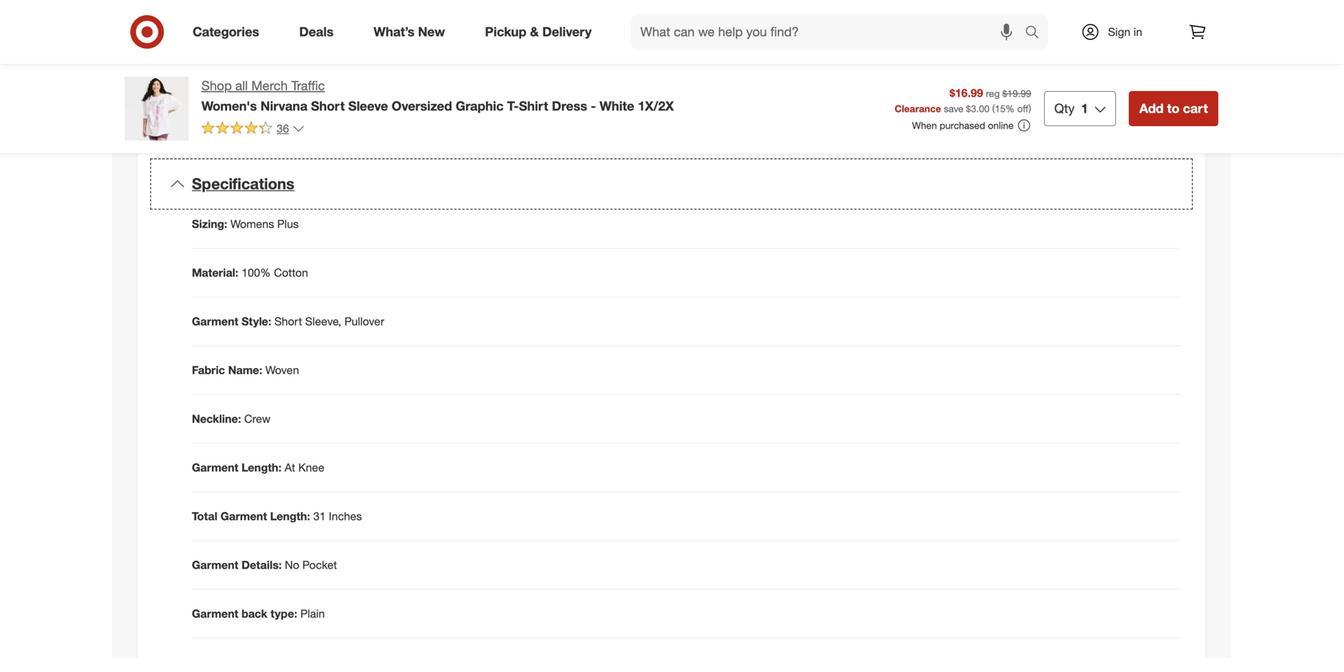 Task type: locate. For each thing, give the bounding box(es) containing it.
1 horizontal spatial short
[[311, 98, 345, 114]]

garment left the details:
[[192, 558, 238, 572]]

no
[[285, 558, 299, 572]]

deals
[[299, 24, 334, 40]]

garment
[[192, 315, 238, 329], [192, 461, 238, 475], [221, 510, 267, 524], [192, 558, 238, 572], [192, 607, 238, 621]]

sign in link
[[1067, 14, 1167, 50]]

garment for length:
[[192, 461, 238, 475]]

qty
[[1055, 101, 1075, 116]]

search button
[[1018, 14, 1056, 53]]

image of women's nirvana short sleeve oversized graphic t-shirt dress - white 1x/2x image
[[125, 77, 189, 141]]

categories link
[[179, 14, 279, 50]]

31
[[313, 510, 326, 524]]

3.00
[[971, 103, 990, 115]]

search
[[1018, 26, 1056, 41]]

100%
[[242, 266, 271, 280]]

1 vertical spatial short
[[274, 315, 302, 329]]

off
[[1017, 103, 1029, 115]]

sign
[[1108, 25, 1131, 39]]

total garment length: 31 inches
[[192, 510, 362, 524]]

womens
[[230, 217, 274, 231]]

crew
[[244, 412, 270, 426]]

when
[[912, 120, 937, 132]]

$19.99
[[1003, 88, 1031, 100]]

$16.99 reg $19.99 clearance save $ 3.00 ( 15 % off )
[[895, 86, 1031, 115]]

cart
[[1183, 101, 1208, 116]]

pullover
[[344, 315, 384, 329]]

neckline: crew
[[192, 412, 270, 426]]

short right the style: at left top
[[274, 315, 302, 329]]

woven
[[265, 363, 299, 377]]

purchased
[[940, 120, 985, 132]]

0 vertical spatial length:
[[242, 461, 282, 475]]

garment left back
[[192, 607, 238, 621]]

length:
[[242, 461, 282, 475], [270, 510, 310, 524]]

0 horizontal spatial short
[[274, 315, 302, 329]]

shirt
[[519, 98, 548, 114]]

what's new
[[374, 24, 445, 40]]

short down traffic
[[311, 98, 345, 114]]

length: left at
[[242, 461, 282, 475]]

more
[[213, 120, 235, 132]]

garment back type: plain
[[192, 607, 325, 621]]

)
[[1029, 103, 1031, 115]]

(
[[992, 103, 995, 115]]

pickup & delivery link
[[471, 14, 612, 50]]

What can we help you find? suggestions appear below search field
[[631, 14, 1029, 50]]

style:
[[242, 315, 271, 329]]

to
[[1167, 101, 1180, 116]]

at
[[285, 461, 295, 475]]

what's
[[374, 24, 414, 40]]

plus
[[277, 217, 299, 231]]

cotton
[[274, 266, 308, 280]]

-
[[591, 98, 596, 114]]

garment for style:
[[192, 315, 238, 329]]

fabric name: woven
[[192, 363, 299, 377]]

sign in
[[1108, 25, 1142, 39]]

clearance
[[895, 103, 941, 115]]

qty 1
[[1055, 101, 1088, 116]]

plain
[[300, 607, 325, 621]]

garment left the style: at left top
[[192, 315, 238, 329]]

0 vertical spatial short
[[311, 98, 345, 114]]

garment style: short sleeve, pullover
[[192, 315, 384, 329]]

white
[[600, 98, 634, 114]]

name:
[[228, 363, 262, 377]]

shop all merch traffic women's nirvana short sleeve oversized graphic t-shirt dress - white 1x/2x
[[201, 78, 674, 114]]

$
[[966, 103, 971, 115]]

garment down the neckline: at bottom
[[192, 461, 238, 475]]

15
[[995, 103, 1006, 115]]

short inside shop all merch traffic women's nirvana short sleeve oversized graphic t-shirt dress - white 1x/2x
[[311, 98, 345, 114]]

garment length: at knee
[[192, 461, 324, 475]]

length: left the 31
[[270, 510, 310, 524]]

short
[[311, 98, 345, 114], [274, 315, 302, 329]]

fabric
[[192, 363, 225, 377]]

pickup
[[485, 24, 527, 40]]

garment for details:
[[192, 558, 238, 572]]

show more button
[[179, 113, 242, 139]]

total
[[192, 510, 217, 524]]



Task type: describe. For each thing, give the bounding box(es) containing it.
details:
[[242, 558, 282, 572]]

online
[[988, 120, 1014, 132]]

pickup & delivery
[[485, 24, 592, 40]]

shop
[[201, 78, 232, 94]]

t-
[[507, 98, 519, 114]]

knee
[[298, 461, 324, 475]]

oversized
[[392, 98, 452, 114]]

add to cart
[[1139, 101, 1208, 116]]

specifications button
[[150, 159, 1193, 210]]

inches
[[329, 510, 362, 524]]

categories
[[193, 24, 259, 40]]

new
[[418, 24, 445, 40]]

36
[[277, 121, 289, 135]]

what's new link
[[360, 14, 465, 50]]

merch
[[251, 78, 288, 94]]

garment for back
[[192, 607, 238, 621]]

add to cart button
[[1129, 91, 1218, 126]]

pocket
[[302, 558, 337, 572]]

material: 100% cotton
[[192, 266, 308, 280]]

sleeve,
[[305, 315, 341, 329]]

save
[[944, 103, 964, 115]]

material:
[[192, 266, 238, 280]]

garment right total
[[221, 510, 267, 524]]

specifications
[[192, 175, 294, 193]]

sizing:
[[192, 217, 227, 231]]

reg
[[986, 88, 1000, 100]]

type:
[[270, 607, 297, 621]]

1 vertical spatial length:
[[270, 510, 310, 524]]

add
[[1139, 101, 1164, 116]]

traffic
[[291, 78, 325, 94]]

in
[[1134, 25, 1142, 39]]

show
[[186, 120, 210, 132]]

sizing: womens plus
[[192, 217, 299, 231]]

sleeve
[[348, 98, 388, 114]]

$16.99
[[950, 86, 983, 100]]

graphic
[[456, 98, 504, 114]]

1x/2x
[[638, 98, 674, 114]]

%
[[1006, 103, 1015, 115]]

women's
[[201, 98, 257, 114]]

deals link
[[286, 14, 354, 50]]

nirvana
[[261, 98, 307, 114]]

delivery
[[542, 24, 592, 40]]

1
[[1081, 101, 1088, 116]]

back
[[242, 607, 267, 621]]

garment details: no pocket
[[192, 558, 337, 572]]

dress
[[552, 98, 587, 114]]

neckline:
[[192, 412, 241, 426]]

when purchased online
[[912, 120, 1014, 132]]

36 link
[[201, 121, 305, 139]]

show more
[[186, 120, 235, 132]]

all
[[235, 78, 248, 94]]

&
[[530, 24, 539, 40]]



Task type: vqa. For each thing, say whether or not it's contained in the screenshot.


